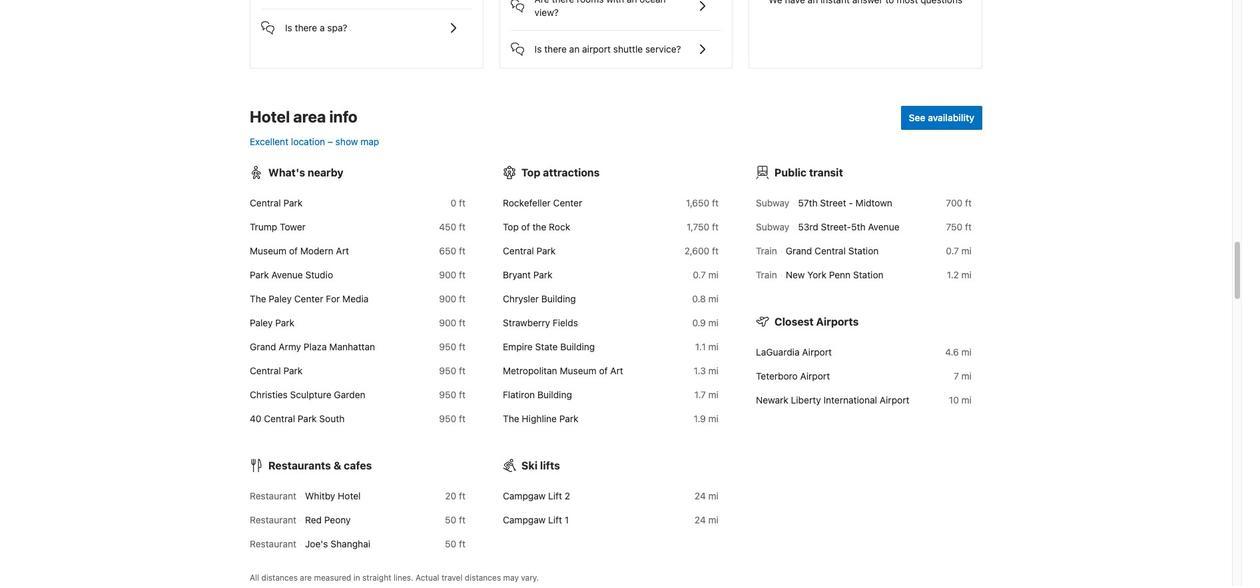 Task type: vqa. For each thing, say whether or not it's contained in the screenshot.


Task type: locate. For each thing, give the bounding box(es) containing it.
campgaw for campgaw lift 1
[[503, 514, 546, 525]]

1 vertical spatial train
[[756, 269, 777, 280]]

50 down 20
[[445, 514, 456, 525]]

central park for 2,600 ft
[[503, 245, 556, 256]]

central up bryant at the top of page
[[503, 245, 534, 256]]

top left the
[[503, 221, 519, 232]]

1.9
[[694, 413, 706, 424]]

lift for 2
[[548, 490, 562, 501]]

avenue down museum of modern art
[[271, 269, 303, 280]]

grand down paley park
[[250, 341, 276, 352]]

1 vertical spatial art
[[610, 365, 623, 376]]

campgaw lift 2
[[503, 490, 570, 501]]

0 horizontal spatial distances
[[261, 573, 298, 583]]

there for rooms
[[552, 0, 574, 5]]

2 campgaw from the top
[[503, 514, 546, 525]]

art
[[336, 245, 349, 256], [610, 365, 623, 376]]

1 horizontal spatial an
[[627, 0, 637, 5]]

2 950 ft from the top
[[439, 365, 466, 376]]

there up view?
[[552, 0, 574, 5]]

1 vertical spatial subway
[[756, 221, 789, 232]]

2 vertical spatial 900 ft
[[439, 317, 466, 328]]

there left "a"
[[295, 22, 317, 33]]

1 horizontal spatial of
[[521, 221, 530, 232]]

1 vertical spatial museum
[[560, 365, 597, 376]]

restaurant for whitby hotel
[[250, 490, 296, 501]]

24
[[695, 490, 706, 501], [695, 514, 706, 525]]

park down museum of modern art
[[250, 269, 269, 280]]

750
[[946, 221, 963, 232]]

2 vertical spatial there
[[544, 43, 567, 54]]

0 vertical spatial 0.7
[[946, 245, 959, 256]]

950 ft for garden
[[439, 389, 466, 400]]

center
[[553, 197, 582, 208], [294, 293, 323, 304]]

4.6
[[945, 346, 959, 358]]

station right penn
[[853, 269, 884, 280]]

whitby
[[305, 490, 335, 501]]

laguardia
[[756, 346, 800, 358]]

1,750
[[687, 221, 710, 232]]

2 restaurant from the top
[[250, 514, 296, 525]]

0 vertical spatial an
[[627, 0, 637, 5]]

1 vertical spatial 900
[[439, 293, 456, 304]]

1 horizontal spatial center
[[553, 197, 582, 208]]

park up chrysler building
[[533, 269, 552, 280]]

1 vertical spatial 50
[[445, 538, 456, 549]]

grand for grand army plaza manhattan
[[250, 341, 276, 352]]

1 horizontal spatial 0.7 mi
[[946, 245, 972, 256]]

2 24 from the top
[[695, 514, 706, 525]]

1 vertical spatial top
[[503, 221, 519, 232]]

spa?
[[327, 22, 347, 33]]

1 vertical spatial center
[[294, 293, 323, 304]]

2 vertical spatial of
[[599, 365, 608, 376]]

center up the rock
[[553, 197, 582, 208]]

2 50 from the top
[[445, 538, 456, 549]]

lift left 2
[[548, 490, 562, 501]]

central park up bryant park
[[503, 245, 556, 256]]

0 horizontal spatial the
[[250, 293, 266, 304]]

0 vertical spatial is
[[285, 22, 292, 33]]

2 900 from the top
[[439, 293, 456, 304]]

0 vertical spatial lift
[[548, 490, 562, 501]]

new
[[786, 269, 805, 280]]

0 vertical spatial art
[[336, 245, 349, 256]]

1 950 from the top
[[439, 341, 456, 352]]

campgaw up campgaw lift 1
[[503, 490, 546, 501]]

0 horizontal spatial is
[[285, 22, 292, 33]]

1 lift from the top
[[548, 490, 562, 501]]

0.7 mi up 0.8 mi
[[693, 269, 719, 280]]

0 vertical spatial 24
[[695, 490, 706, 501]]

top attractions
[[521, 166, 600, 178]]

top
[[521, 166, 540, 178], [503, 221, 519, 232]]

museum down trump
[[250, 245, 287, 256]]

building down fields
[[560, 341, 595, 352]]

street-
[[821, 221, 851, 232]]

2 horizontal spatial of
[[599, 365, 608, 376]]

1 24 mi from the top
[[695, 490, 719, 501]]

0 vertical spatial center
[[553, 197, 582, 208]]

1 train from the top
[[756, 245, 777, 256]]

all
[[250, 573, 259, 583]]

40 central park south
[[250, 413, 345, 424]]

park down the
[[537, 245, 556, 256]]

0.7 up 0.8
[[693, 269, 706, 280]]

a
[[320, 22, 325, 33]]

strawberry fields
[[503, 317, 578, 328]]

1 vertical spatial 900 ft
[[439, 293, 466, 304]]

mi
[[962, 245, 972, 256], [708, 269, 719, 280], [962, 269, 972, 280], [708, 293, 719, 304], [708, 317, 719, 328], [708, 341, 719, 352], [962, 346, 972, 358], [708, 365, 719, 376], [962, 370, 972, 381], [708, 389, 719, 400], [962, 394, 972, 405], [708, 413, 719, 424], [708, 490, 719, 501], [708, 514, 719, 525]]

0.8 mi
[[692, 293, 719, 304]]

1 vertical spatial 0.7 mi
[[693, 269, 719, 280]]

ski lifts
[[521, 459, 560, 471]]

0 horizontal spatial hotel
[[250, 107, 290, 126]]

mi for laguardia airport
[[962, 346, 972, 358]]

park up tower
[[283, 197, 303, 208]]

4 950 ft from the top
[[439, 413, 466, 424]]

1 vertical spatial grand
[[250, 341, 276, 352]]

1 vertical spatial central park
[[503, 245, 556, 256]]

1 vertical spatial is
[[535, 43, 542, 54]]

the
[[532, 221, 546, 232]]

nearby
[[308, 166, 343, 178]]

trump
[[250, 221, 277, 232]]

top up 'rockefeller'
[[521, 166, 540, 178]]

of for the
[[521, 221, 530, 232]]

central up christies
[[250, 365, 281, 376]]

0.7
[[946, 245, 959, 256], [693, 269, 706, 280]]

airport
[[582, 43, 611, 54]]

0 vertical spatial restaurant
[[250, 490, 296, 501]]

1 50 ft from the top
[[445, 514, 466, 525]]

restaurant left red
[[250, 514, 296, 525]]

3 restaurant from the top
[[250, 538, 296, 549]]

are there rooms with an ocean view?
[[535, 0, 666, 18]]

0 vertical spatial the
[[250, 293, 266, 304]]

2 vertical spatial central park
[[250, 365, 303, 376]]

0 vertical spatial hotel
[[250, 107, 290, 126]]

1 vertical spatial lift
[[548, 514, 562, 525]]

is left "a"
[[285, 22, 292, 33]]

900 ft for studio
[[439, 269, 466, 280]]

900 ft for center
[[439, 293, 466, 304]]

1 horizontal spatial museum
[[560, 365, 597, 376]]

3 950 ft from the top
[[439, 389, 466, 400]]

an left airport
[[569, 43, 580, 54]]

1.7
[[694, 389, 706, 400]]

0.7 up 1.2
[[946, 245, 959, 256]]

1 vertical spatial building
[[560, 341, 595, 352]]

central park up christies
[[250, 365, 303, 376]]

central park up trump tower
[[250, 197, 303, 208]]

2,600 ft
[[684, 245, 719, 256]]

tower
[[280, 221, 306, 232]]

50 ft down 20 ft
[[445, 514, 466, 525]]

there down view?
[[544, 43, 567, 54]]

950 for park
[[439, 413, 456, 424]]

paley park
[[250, 317, 294, 328]]

rockefeller
[[503, 197, 551, 208]]

sculpture
[[290, 389, 331, 400]]

1 horizontal spatial the
[[503, 413, 519, 424]]

2 950 from the top
[[439, 365, 456, 376]]

0 vertical spatial 50
[[445, 514, 456, 525]]

distances
[[261, 573, 298, 583], [465, 573, 501, 583]]

0 vertical spatial there
[[552, 0, 574, 5]]

the up paley park
[[250, 293, 266, 304]]

1 vertical spatial airport
[[800, 370, 830, 381]]

1 horizontal spatial avenue
[[868, 221, 900, 232]]

mi for metropolitan museum of art
[[708, 365, 719, 376]]

1 horizontal spatial distances
[[465, 573, 501, 583]]

building for flatiron building
[[537, 389, 572, 400]]

state
[[535, 341, 558, 352]]

1 horizontal spatial grand
[[786, 245, 812, 256]]

1,650
[[686, 197, 710, 208]]

24 for campgaw lift 1
[[695, 514, 706, 525]]

avenue right 5th
[[868, 221, 900, 232]]

paley up paley park
[[269, 293, 292, 304]]

airport right international
[[880, 394, 909, 405]]

0 horizontal spatial avenue
[[271, 269, 303, 280]]

building up fields
[[541, 293, 576, 304]]

an right with
[[627, 0, 637, 5]]

1 vertical spatial there
[[295, 22, 317, 33]]

army
[[279, 341, 301, 352]]

1 950 ft from the top
[[439, 341, 466, 352]]

0 vertical spatial 900 ft
[[439, 269, 466, 280]]

distances left may
[[465, 573, 501, 583]]

0 vertical spatial airport
[[802, 346, 832, 358]]

5th
[[851, 221, 866, 232]]

what's
[[268, 166, 305, 178]]

0 horizontal spatial grand
[[250, 341, 276, 352]]

0 vertical spatial 24 mi
[[695, 490, 719, 501]]

0.7 mi down 750 ft
[[946, 245, 972, 256]]

1 campgaw from the top
[[503, 490, 546, 501]]

museum down the empire state building
[[560, 365, 597, 376]]

0 vertical spatial museum
[[250, 245, 287, 256]]

restaurant down restaurants
[[250, 490, 296, 501]]

50 ft up travel
[[445, 538, 466, 549]]

1 vertical spatial 24 mi
[[695, 514, 719, 525]]

grand up new
[[786, 245, 812, 256]]

mi for bryant park
[[708, 269, 719, 280]]

0 vertical spatial 900
[[439, 269, 456, 280]]

central
[[250, 197, 281, 208], [503, 245, 534, 256], [815, 245, 846, 256], [250, 365, 281, 376], [264, 413, 295, 424]]

mi for strawberry fields
[[708, 317, 719, 328]]

0 vertical spatial building
[[541, 293, 576, 304]]

0 horizontal spatial top
[[503, 221, 519, 232]]

strawberry
[[503, 317, 550, 328]]

grand central station
[[786, 245, 879, 256]]

modern
[[300, 245, 333, 256]]

with
[[606, 0, 624, 5]]

1 horizontal spatial art
[[610, 365, 623, 376]]

0 vertical spatial of
[[521, 221, 530, 232]]

campgaw for campgaw lift 2
[[503, 490, 546, 501]]

there inside are there rooms with an ocean view?
[[552, 0, 574, 5]]

1 50 from the top
[[445, 514, 456, 525]]

0 horizontal spatial an
[[569, 43, 580, 54]]

station down 5th
[[848, 245, 879, 256]]

2 24 mi from the top
[[695, 514, 719, 525]]

2 vertical spatial building
[[537, 389, 572, 400]]

the for the highline park
[[503, 413, 519, 424]]

1.2
[[947, 269, 959, 280]]

3 900 from the top
[[439, 317, 456, 328]]

airport down closest airports
[[802, 346, 832, 358]]

1 distances from the left
[[261, 573, 298, 583]]

subway for 53rd street-5th avenue
[[756, 221, 789, 232]]

900 for studio
[[439, 269, 456, 280]]

40
[[250, 413, 261, 424]]

subway left "53rd"
[[756, 221, 789, 232]]

0 vertical spatial top
[[521, 166, 540, 178]]

2 50 ft from the top
[[445, 538, 466, 549]]

950 ft for park
[[439, 413, 466, 424]]

of for modern
[[289, 245, 298, 256]]

is
[[285, 22, 292, 33], [535, 43, 542, 54]]

is down view?
[[535, 43, 542, 54]]

restaurant up all
[[250, 538, 296, 549]]

1 horizontal spatial is
[[535, 43, 542, 54]]

airport up the liberty
[[800, 370, 830, 381]]

2 vertical spatial 900
[[439, 317, 456, 328]]

campgaw down campgaw lift 2
[[503, 514, 546, 525]]

0 vertical spatial train
[[756, 245, 777, 256]]

0 vertical spatial subway
[[756, 197, 789, 208]]

950 for plaza
[[439, 341, 456, 352]]

train left new
[[756, 269, 777, 280]]

penn
[[829, 269, 851, 280]]

650 ft
[[439, 245, 466, 256]]

lifts
[[540, 459, 560, 471]]

3 950 from the top
[[439, 389, 456, 400]]

2 subway from the top
[[756, 221, 789, 232]]

2 lift from the top
[[548, 514, 562, 525]]

1 vertical spatial restaurant
[[250, 514, 296, 525]]

art for metropolitan museum of art
[[610, 365, 623, 376]]

0 horizontal spatial center
[[294, 293, 323, 304]]

24 mi
[[695, 490, 719, 501], [695, 514, 719, 525]]

1 900 from the top
[[439, 269, 456, 280]]

the down flatiron
[[503, 413, 519, 424]]

0.7 mi
[[946, 245, 972, 256], [693, 269, 719, 280]]

1 900 ft from the top
[[439, 269, 466, 280]]

1 subway from the top
[[756, 197, 789, 208]]

mi for empire state building
[[708, 341, 719, 352]]

1 vertical spatial hotel
[[338, 490, 361, 501]]

0 horizontal spatial art
[[336, 245, 349, 256]]

0 horizontal spatial 0.7
[[693, 269, 706, 280]]

1 vertical spatial 50 ft
[[445, 538, 466, 549]]

–
[[328, 136, 333, 147]]

24 for campgaw lift 2
[[695, 490, 706, 501]]

1 vertical spatial of
[[289, 245, 298, 256]]

hotel up the peony
[[338, 490, 361, 501]]

10
[[949, 394, 959, 405]]

2 900 ft from the top
[[439, 293, 466, 304]]

airport for laguardia airport
[[802, 346, 832, 358]]

4 950 from the top
[[439, 413, 456, 424]]

1.7 mi
[[694, 389, 719, 400]]

900 for center
[[439, 293, 456, 304]]

subway left 57th
[[756, 197, 789, 208]]

park avenue studio
[[250, 269, 333, 280]]

vary.
[[521, 573, 539, 583]]

building down metropolitan museum of art
[[537, 389, 572, 400]]

shuttle
[[613, 43, 643, 54]]

plaza
[[304, 341, 327, 352]]

hotel up excellent at the left top of the page
[[250, 107, 290, 126]]

1 vertical spatial campgaw
[[503, 514, 546, 525]]

location
[[291, 136, 325, 147]]

international
[[824, 394, 877, 405]]

50 up travel
[[445, 538, 456, 549]]

1 vertical spatial 24
[[695, 514, 706, 525]]

there for a
[[295, 22, 317, 33]]

central up new york penn station
[[815, 245, 846, 256]]

0 vertical spatial campgaw
[[503, 490, 546, 501]]

1 restaurant from the top
[[250, 490, 296, 501]]

750 ft
[[946, 221, 972, 232]]

park down christies sculpture garden
[[298, 413, 317, 424]]

1 horizontal spatial hotel
[[338, 490, 361, 501]]

distances right all
[[261, 573, 298, 583]]

ocean
[[640, 0, 666, 5]]

top of the rock
[[503, 221, 570, 232]]

train right the 2,600 ft
[[756, 245, 777, 256]]

lift for 1
[[548, 514, 562, 525]]

1 vertical spatial 0.7
[[693, 269, 706, 280]]

1 vertical spatial the
[[503, 413, 519, 424]]

central up trump
[[250, 197, 281, 208]]

0.9 mi
[[692, 317, 719, 328]]

1 24 from the top
[[695, 490, 706, 501]]

center left the for on the left of the page
[[294, 293, 323, 304]]

train for grand central station
[[756, 245, 777, 256]]

lift left 1
[[548, 514, 562, 525]]

2 vertical spatial restaurant
[[250, 538, 296, 549]]

2,600
[[684, 245, 710, 256]]

building
[[541, 293, 576, 304], [560, 341, 595, 352], [537, 389, 572, 400]]

0 vertical spatial central park
[[250, 197, 303, 208]]

central park for 950 ft
[[250, 365, 303, 376]]

0 vertical spatial grand
[[786, 245, 812, 256]]

subway for 57th street - midtown
[[756, 197, 789, 208]]

0 horizontal spatial of
[[289, 245, 298, 256]]

area
[[293, 107, 326, 126]]

paley down 'the paley center for media'
[[250, 317, 273, 328]]

7 mi
[[954, 370, 972, 381]]

train
[[756, 245, 777, 256], [756, 269, 777, 280]]

950 ft
[[439, 341, 466, 352], [439, 365, 466, 376], [439, 389, 466, 400], [439, 413, 466, 424]]

2 train from the top
[[756, 269, 777, 280]]

0 vertical spatial 50 ft
[[445, 514, 466, 525]]

4.6 mi
[[945, 346, 972, 358]]

1 horizontal spatial top
[[521, 166, 540, 178]]



Task type: describe. For each thing, give the bounding box(es) containing it.
empire
[[503, 341, 533, 352]]

joe's
[[305, 538, 328, 549]]

mi for newark liberty international airport
[[962, 394, 972, 405]]

campgaw lift 1
[[503, 514, 569, 525]]

mi for campgaw lift 2
[[708, 490, 719, 501]]

christies sculpture garden
[[250, 389, 365, 400]]

studio
[[305, 269, 333, 280]]

central for 950 ft
[[250, 365, 281, 376]]

york
[[807, 269, 827, 280]]

metropolitan
[[503, 365, 557, 376]]

park up army
[[275, 317, 294, 328]]

shanghai
[[331, 538, 370, 549]]

700
[[946, 197, 963, 208]]

art for museum of modern art
[[336, 245, 349, 256]]

restaurants & cafes
[[268, 459, 372, 471]]

57th street - midtown
[[798, 197, 892, 208]]

park down army
[[283, 365, 303, 376]]

0 vertical spatial station
[[848, 245, 879, 256]]

top for top of the rock
[[503, 221, 519, 232]]

rockefeller center
[[503, 197, 582, 208]]

950 ft for plaza
[[439, 341, 466, 352]]

53rd street-5th avenue
[[798, 221, 900, 232]]

info
[[329, 107, 357, 126]]

0 vertical spatial 0.7 mi
[[946, 245, 972, 256]]

red
[[305, 514, 322, 525]]

peony
[[324, 514, 351, 525]]

1.9 mi
[[694, 413, 719, 424]]

central for 0 ft
[[250, 197, 281, 208]]

20 ft
[[445, 490, 466, 501]]

fields
[[553, 317, 578, 328]]

excellent location – show map link
[[250, 136, 379, 147]]

may
[[503, 573, 519, 583]]

grand for grand central station
[[786, 245, 812, 256]]

service?
[[645, 43, 681, 54]]

is there a spa?
[[285, 22, 347, 33]]

24 mi for 2
[[695, 490, 719, 501]]

mi for chrysler building
[[708, 293, 719, 304]]

central right 40
[[264, 413, 295, 424]]

chrysler building
[[503, 293, 576, 304]]

teterboro
[[756, 370, 798, 381]]

straight
[[362, 573, 391, 583]]

see availability
[[909, 112, 974, 123]]

50 for shanghai
[[445, 538, 456, 549]]

0 vertical spatial avenue
[[868, 221, 900, 232]]

50 for peony
[[445, 514, 456, 525]]

restaurant for red peony
[[250, 514, 296, 525]]

top for top attractions
[[521, 166, 540, 178]]

bryant
[[503, 269, 531, 280]]

1.1 mi
[[695, 341, 719, 352]]

is there an airport shuttle service? button
[[511, 30, 722, 57]]

mi for the highline park
[[708, 413, 719, 424]]

map
[[360, 136, 379, 147]]

public
[[775, 166, 807, 178]]

2 distances from the left
[[465, 573, 501, 583]]

1 horizontal spatial 0.7
[[946, 245, 959, 256]]

for
[[326, 293, 340, 304]]

24 mi for 1
[[695, 514, 719, 525]]

actual
[[416, 573, 439, 583]]

450
[[439, 221, 456, 232]]

are
[[300, 573, 312, 583]]

view?
[[535, 7, 559, 18]]

train for new york penn station
[[756, 269, 777, 280]]

50 ft for red peony
[[445, 514, 466, 525]]

new york penn station
[[786, 269, 884, 280]]

park right the highline
[[559, 413, 578, 424]]

the for the paley center for media
[[250, 293, 266, 304]]

teterboro airport
[[756, 370, 830, 381]]

manhattan
[[329, 341, 375, 352]]

is for is there a spa?
[[285, 22, 292, 33]]

-
[[849, 197, 853, 208]]

950 for garden
[[439, 389, 456, 400]]

is for is there an airport shuttle service?
[[535, 43, 542, 54]]

0 horizontal spatial museum
[[250, 245, 287, 256]]

ski
[[521, 459, 538, 471]]

0 horizontal spatial 0.7 mi
[[693, 269, 719, 280]]

2 vertical spatial airport
[[880, 394, 909, 405]]

central for 2,600 ft
[[503, 245, 534, 256]]

airports
[[816, 316, 859, 328]]

50 ft for joe's shanghai
[[445, 538, 466, 549]]

mi for campgaw lift 1
[[708, 514, 719, 525]]

excellent
[[250, 136, 288, 147]]

media
[[342, 293, 369, 304]]

flatiron building
[[503, 389, 572, 400]]

1 vertical spatial station
[[853, 269, 884, 280]]

closest
[[775, 316, 814, 328]]

airport for teterboro airport
[[800, 370, 830, 381]]

1 vertical spatial an
[[569, 43, 580, 54]]

metropolitan museum of art
[[503, 365, 623, 376]]

central park for 0 ft
[[250, 197, 303, 208]]

south
[[319, 413, 345, 424]]

are
[[535, 0, 549, 5]]

there for an
[[544, 43, 567, 54]]

highline
[[522, 413, 557, 424]]

public transit
[[775, 166, 843, 178]]

0.8
[[692, 293, 706, 304]]

restaurant for joe's shanghai
[[250, 538, 296, 549]]

rooms
[[577, 0, 604, 5]]

hotel area info
[[250, 107, 357, 126]]

the highline park
[[503, 413, 578, 424]]

newark
[[756, 394, 788, 405]]

grand army plaza manhattan
[[250, 341, 375, 352]]

laguardia airport
[[756, 346, 832, 358]]

mi for flatiron building
[[708, 389, 719, 400]]

availability
[[928, 112, 974, 123]]

0 ft
[[451, 197, 466, 208]]

cafes
[[344, 459, 372, 471]]

an inside are there rooms with an ocean view?
[[627, 0, 637, 5]]

see availability button
[[901, 106, 982, 130]]

trump tower
[[250, 221, 306, 232]]

whitby hotel
[[305, 490, 361, 501]]

attractions
[[543, 166, 600, 178]]

3 900 ft from the top
[[439, 317, 466, 328]]

liberty
[[791, 394, 821, 405]]

1 vertical spatial paley
[[250, 317, 273, 328]]

empire state building
[[503, 341, 595, 352]]

building for chrysler building
[[541, 293, 576, 304]]

measured
[[314, 573, 351, 583]]

closest airports
[[775, 316, 859, 328]]

1,650 ft
[[686, 197, 719, 208]]

flatiron
[[503, 389, 535, 400]]

0 vertical spatial paley
[[269, 293, 292, 304]]

1.3 mi
[[694, 365, 719, 376]]

mi for teterboro airport
[[962, 370, 972, 381]]

1 vertical spatial avenue
[[271, 269, 303, 280]]

700 ft
[[946, 197, 972, 208]]

bryant park
[[503, 269, 552, 280]]

restaurants
[[268, 459, 331, 471]]

the paley center for media
[[250, 293, 369, 304]]



